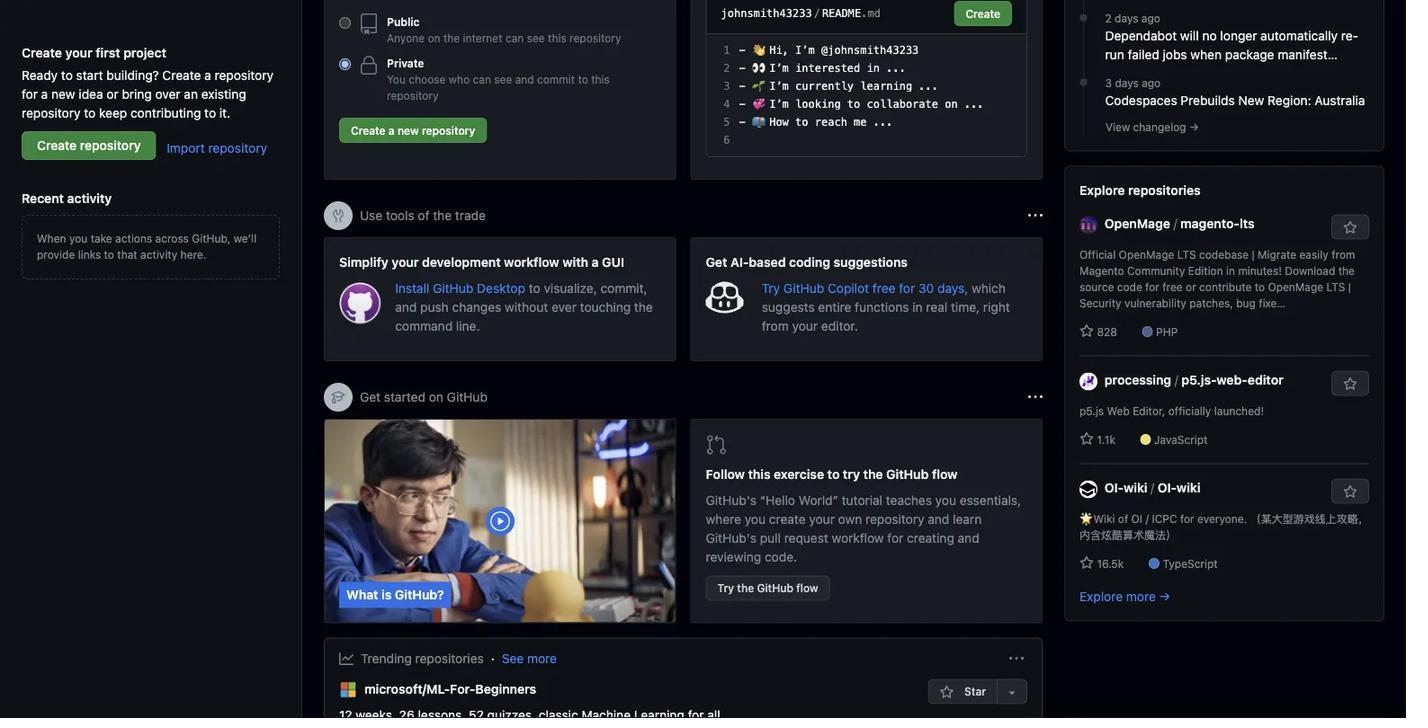 Task type: vqa. For each thing, say whether or not it's contained in the screenshot.
request
yes



Task type: describe. For each thing, give the bounding box(es) containing it.
（某大型游戏线上攻略，
[[1250, 513, 1369, 526]]

bring
[[122, 86, 152, 101]]

create for create a new repository
[[351, 124, 386, 137]]

/ for openmage
[[1174, 216, 1177, 231]]

star this repository image
[[1343, 221, 1358, 235]]

automatically
[[1261, 28, 1338, 43]]

simplify
[[339, 255, 388, 269]]

to right how
[[795, 116, 808, 129]]

the inside "link"
[[737, 583, 754, 595]]

simplify your development workflow with a gui
[[339, 255, 624, 269]]

... up collaborate
[[919, 80, 938, 93]]

visualize,
[[544, 281, 597, 296]]

/ for johnsmith43233
[[814, 7, 820, 20]]

actions
[[115, 232, 152, 245]]

see inside private you choose who can see and commit to this repository
[[494, 73, 512, 85]]

star image for oi-
[[1080, 557, 1094, 571]]

0 horizontal spatial workflow
[[504, 255, 559, 269]]

create for create your first project ready to start building? create a repository for a new idea or bring over an existing repository to keep contributing to it.
[[22, 45, 62, 60]]

@microsoft profile image
[[339, 681, 357, 699]]

on for github
[[429, 390, 443, 405]]

official openmage lts codebase | migrate easily from magento community edition in minutes! download the source code for free or contribute to openmage lts | security vulnerability patches, bug fixe…
[[1080, 249, 1355, 310]]

what is github? element
[[324, 419, 676, 624]]

🌟
[[1080, 513, 1090, 526]]

migrate
[[1258, 249, 1296, 261]]

repositories for explore
[[1128, 183, 1201, 198]]

changes inside to visualize, commit, and push changes without ever touching the command line.
[[452, 300, 501, 314]]

what is github?
[[346, 588, 444, 603]]

right
[[983, 300, 1010, 314]]

3 - from the top
[[739, 80, 746, 93]]

create repository link
[[22, 131, 156, 160]]

0 vertical spatial openmage
[[1105, 216, 1170, 231]]

2 vertical spatial openmage
[[1268, 281, 1323, 294]]

over
[[155, 86, 180, 101]]

failed
[[1128, 47, 1159, 62]]

/ up icpc on the right bottom
[[1151, 481, 1154, 496]]

take
[[91, 232, 112, 245]]

building?
[[106, 67, 159, 82]]

gui
[[602, 255, 624, 269]]

package
[[1225, 47, 1274, 62]]

suggests
[[762, 300, 815, 314]]

create
[[769, 512, 806, 527]]

try github copilot free for 30 days, link
[[762, 281, 972, 296]]

or inside the 'create your first project ready to start building? create a repository for a new idea or bring over an existing repository to keep contributing to it.'
[[106, 86, 118, 101]]

3 inside 3 days ago codespaces prebuilds new region: australia
[[1105, 77, 1112, 90]]

private you choose who can see and commit to this repository
[[387, 57, 610, 102]]

2 github's from the top
[[706, 531, 757, 546]]

interested
[[795, 62, 860, 75]]

johnsmith43233
[[721, 7, 812, 20]]

officially
[[1168, 405, 1211, 418]]

everyone.
[[1197, 513, 1247, 526]]

trade
[[455, 208, 486, 223]]

on for the
[[428, 31, 440, 44]]

request
[[784, 531, 828, 546]]

launched!
[[1214, 405, 1264, 418]]

i'm right hi, at the top of page
[[795, 44, 815, 57]]

tutorial
[[842, 493, 883, 508]]

create your first project ready to start building? create a repository for a new idea or bring over an existing repository to keep contributing to it.
[[22, 45, 274, 120]]

what
[[346, 588, 378, 603]]

real
[[926, 300, 947, 314]]

australia
[[1315, 93, 1365, 108]]

1 horizontal spatial star image
[[1080, 432, 1094, 447]]

1 vertical spatial openmage
[[1119, 249, 1174, 261]]

jobs
[[1163, 47, 1187, 62]]

→ for view changelog →
[[1189, 121, 1199, 134]]

community
[[1127, 265, 1185, 278]]

of for the
[[418, 208, 430, 223]]

explore repositories navigation
[[1064, 166, 1385, 622]]

development
[[422, 255, 501, 269]]

repo image
[[358, 13, 380, 35]]

2 oi- from the left
[[1158, 481, 1177, 496]]

to inside "try the github flow" element
[[827, 467, 840, 482]]

📫
[[752, 116, 763, 129]]

repository up existing
[[215, 67, 274, 82]]

touching
[[580, 300, 631, 314]]

run
[[1105, 47, 1124, 62]]

and inside private you choose who can see and commit to this repository
[[515, 73, 534, 85]]

project
[[123, 45, 166, 60]]

create for create repository
[[37, 138, 77, 153]]

you inside the when you take actions across github, we'll provide links to that activity here.
[[69, 232, 88, 245]]

1 github's from the top
[[706, 493, 757, 508]]

microsoft/ml-
[[364, 682, 450, 697]]

create a new repository element
[[339, 0, 661, 150]]

trending repositories · see more
[[361, 652, 557, 667]]

828
[[1094, 326, 1117, 339]]

internet
[[463, 31, 503, 44]]

and inside to visualize, commit, and push changes without ever touching the command line.
[[395, 300, 417, 314]]

lock image
[[358, 55, 380, 76]]

get for get ai-based coding suggestions
[[706, 255, 727, 269]]

idea
[[79, 86, 103, 101]]

1 - 👋 hi, i'm @johnsmith43233 2 - 👀 i'm interested in ... 3 - 🌱 i'm currently learning ... 4 - 💞️ i'm looking to collaborate on ... 5 - 📫 how to reach me ... 6
[[724, 44, 984, 147]]

follow
[[706, 467, 745, 482]]

or inside official openmage lts codebase | migrate easily from magento community edition in minutes! download the source code for free or contribute to openmage lts | security vulnerability patches, bug fixe…
[[1186, 281, 1196, 294]]

days for dependabot
[[1115, 12, 1138, 25]]

icpc
[[1152, 513, 1177, 526]]

openmage / magento-lts
[[1105, 216, 1255, 231]]

where
[[706, 512, 741, 527]]

to left start
[[61, 67, 73, 82]]

try the github flow element
[[690, 419, 1043, 624]]

reviewing
[[706, 550, 761, 565]]

create up the an
[[162, 67, 201, 82]]

johnsmith43233 / readme .md
[[721, 7, 881, 20]]

🌱
[[752, 80, 763, 93]]

codespaces prebuilds new region: australia link
[[1105, 91, 1369, 110]]

this inside public anyone on the internet can see this repository
[[548, 31, 566, 44]]

entire
[[818, 300, 851, 314]]

why am i seeing this? image
[[1028, 209, 1043, 223]]

from inside official openmage lts codebase | migrate easily from magento community edition in minutes! download the source code for free or contribute to openmage lts | security vulnerability patches, bug fixe…
[[1332, 249, 1355, 261]]

repository inside button
[[422, 124, 475, 137]]

star image inside button
[[940, 686, 954, 700]]

public anyone on the internet can see this repository
[[387, 15, 621, 44]]

install
[[395, 281, 429, 296]]

ago for dependabot
[[1142, 12, 1160, 25]]

star
[[961, 686, 986, 699]]

star this repository image for editor
[[1343, 377, 1358, 392]]

can inside public anyone on the internet can see this repository
[[506, 31, 524, 44]]

github right started
[[447, 390, 488, 405]]

4 - from the top
[[739, 98, 746, 111]]

teaches
[[886, 493, 932, 508]]

on inside 1 - 👋 hi, i'm @johnsmith43233 2 - 👀 i'm interested in ... 3 - 🌱 i'm currently learning ... 4 - 💞️ i'm looking to collaborate on ... 5 - 📫 how to reach me ... 6
[[945, 98, 958, 111]]

repository down keep
[[80, 138, 141, 153]]

line.
[[456, 318, 480, 333]]

an
[[184, 86, 198, 101]]

of for oi
[[1118, 513, 1128, 526]]

explore repositories
[[1080, 183, 1201, 198]]

and down learn
[[958, 531, 979, 546]]

this inside private you choose who can see and commit to this repository
[[591, 73, 610, 85]]

2 inside 1 - 👋 hi, i'm @johnsmith43233 2 - 👀 i'm interested in ... 3 - 🌱 i'm currently learning ... 4 - 💞️ i'm looking to collaborate on ... 5 - 📫 how to reach me ... 6
[[724, 62, 730, 75]]

a down ready
[[41, 86, 48, 101]]

repository inside github's "hello world" tutorial teaches you essentials, where you create your own repository and learn github's pull request workflow for creating and reviewing code.
[[865, 512, 924, 527]]

... up learning
[[886, 62, 906, 75]]

which
[[972, 281, 1006, 296]]

days,
[[937, 281, 968, 296]]

your inside the 'create your first project ready to start building? create a repository for a new idea or bring over an existing repository to keep contributing to it.'
[[65, 45, 92, 60]]

to inside official openmage lts codebase | migrate easily from magento community edition in minutes! download the source code for free or contribute to openmage lts | security vulnerability patches, bug fixe…
[[1255, 281, 1265, 294]]

for inside 🌟 wiki of oi / icpc for everyone. （某大型游戏线上攻略， 内含炫酷算术魔法）
[[1180, 513, 1194, 526]]

php
[[1156, 326, 1178, 339]]

simplify your development workflow with a gui element
[[324, 238, 676, 362]]

what is github? link
[[325, 420, 675, 623]]

@openmage profile image
[[1080, 216, 1098, 234]]

longer
[[1220, 28, 1257, 43]]

new inside button
[[398, 124, 419, 137]]

new inside the 'create your first project ready to start building? create a repository for a new idea or bring over an existing repository to keep contributing to it.'
[[51, 86, 75, 101]]

import repository link
[[167, 141, 267, 155]]

·
[[491, 652, 495, 667]]

create a new repository button
[[339, 118, 487, 143]]

0 vertical spatial lts
[[1177, 249, 1196, 261]]

github inside simplify your development workflow with a gui element
[[433, 281, 473, 296]]

github desktop image
[[339, 282, 381, 324]]

what is github? image
[[325, 420, 675, 623]]

choose
[[409, 73, 446, 85]]

for-
[[450, 682, 475, 697]]

play image
[[489, 511, 511, 532]]

exercise
[[774, 467, 824, 482]]

minutes!
[[1238, 265, 1282, 278]]

1 vertical spatial |
[[1348, 281, 1351, 294]]

security
[[1080, 297, 1122, 310]]

can inside private you choose who can see and commit to this repository
[[473, 73, 491, 85]]

processing
[[1105, 373, 1171, 388]]

looking
[[795, 98, 841, 111]]

/ inside 🌟 wiki of oi / icpc for everyone. （某大型游戏线上攻略， 内含炫酷算术魔法）
[[1146, 513, 1149, 526]]

repository inside public anyone on the internet can see this repository
[[570, 31, 621, 44]]

learning
[[860, 80, 912, 93]]

to down idea
[[84, 105, 96, 120]]

2 vertical spatial you
[[745, 512, 766, 527]]

p5.js-
[[1181, 373, 1217, 388]]

anyone
[[387, 31, 425, 44]]

i'm right 🌱
[[769, 80, 789, 93]]

for inside the 'create your first project ready to start building? create a repository for a new idea or bring over an existing repository to keep contributing to it.'
[[22, 86, 38, 101]]

currently
[[795, 80, 854, 93]]

.md
[[861, 7, 881, 20]]

why am i seeing this? image
[[1028, 390, 1043, 405]]

functions
[[855, 300, 909, 314]]

import
[[167, 141, 205, 155]]



Task type: locate. For each thing, give the bounding box(es) containing it.
0 vertical spatial this
[[548, 31, 566, 44]]

1 horizontal spatial |
[[1348, 281, 1351, 294]]

0 horizontal spatial activity
[[67, 191, 112, 206]]

dot fill image
[[1076, 75, 1091, 90]]

1 vertical spatial you
[[935, 493, 956, 508]]

or down edition
[[1186, 281, 1196, 294]]

changes down the failed
[[1105, 66, 1154, 81]]

lts
[[1240, 216, 1255, 231]]

1 vertical spatial of
[[1118, 513, 1128, 526]]

i'm up how
[[769, 98, 789, 111]]

0 horizontal spatial this
[[548, 31, 566, 44]]

github
[[433, 281, 473, 296], [784, 281, 824, 296], [447, 390, 488, 405], [886, 467, 929, 482], [757, 583, 793, 595]]

0 horizontal spatial 3
[[724, 80, 730, 93]]

1 vertical spatial more
[[527, 652, 557, 667]]

see inside public anyone on the internet can see this repository
[[527, 31, 545, 44]]

new down you
[[398, 124, 419, 137]]

1 vertical spatial ago
[[1142, 77, 1161, 90]]

vulnerability
[[1125, 297, 1186, 310]]

wiki up oi
[[1124, 481, 1148, 496]]

flow
[[932, 467, 958, 482], [796, 583, 818, 595]]

2 wiki from the left
[[1177, 481, 1201, 496]]

star image
[[1080, 324, 1094, 339], [1080, 557, 1094, 571]]

free inside official openmage lts codebase | migrate easily from magento community edition in minutes! download the source code for free or contribute to openmage lts | security vulnerability patches, bug fixe…
[[1163, 281, 1183, 294]]

see more link
[[502, 650, 557, 669]]

in inside the which suggests entire functions in real time, right from your editor.
[[912, 300, 923, 314]]

for inside github's "hello world" tutorial teaches you essentials, where you create your own repository and learn github's pull request workflow for creating and reviewing code.
[[887, 531, 904, 546]]

1 horizontal spatial 2
[[1105, 12, 1112, 25]]

/ for processing
[[1175, 373, 1178, 388]]

on right anyone
[[428, 31, 440, 44]]

contribute
[[1199, 281, 1252, 294]]

to down take
[[104, 248, 114, 261]]

1 vertical spatial changes
[[452, 300, 501, 314]]

to up without
[[529, 281, 540, 296]]

ever
[[551, 300, 577, 314]]

star this repository image for wiki
[[1343, 485, 1358, 500]]

1 vertical spatial try
[[717, 583, 734, 595]]

will
[[1180, 28, 1199, 43]]

which suggests entire functions in real time, right from your editor.
[[762, 281, 1010, 333]]

magento
[[1080, 265, 1124, 278]]

of inside 🌟 wiki of oi / icpc for everyone. （某大型游戏线上攻略， 内含炫酷算术魔法）
[[1118, 513, 1128, 526]]

in inside official openmage lts codebase | migrate easily from magento community edition in minutes! download the source code for free or contribute to openmage lts | security vulnerability patches, bug fixe…
[[1226, 265, 1235, 278]]

readme
[[822, 7, 861, 20]]

add this repository to a list image
[[1005, 686, 1019, 700]]

the inside official openmage lts codebase | migrate easily from magento community edition in minutes! download the source code for free or contribute to openmage lts | security vulnerability patches, bug fixe…
[[1338, 265, 1355, 278]]

... right collaborate
[[964, 98, 984, 111]]

a up existing
[[204, 67, 211, 82]]

typescript
[[1163, 558, 1218, 571]]

0 vertical spatial star this repository image
[[1343, 377, 1358, 392]]

repository down choose at the left of the page
[[387, 89, 439, 102]]

0 vertical spatial 2
[[1105, 12, 1112, 25]]

in inside 1 - 👋 hi, i'm @johnsmith43233 2 - 👀 i'm interested in ... 3 - 🌱 i'm currently learning ... 4 - 💞️ i'm looking to collaborate on ... 5 - 📫 how to reach me ... 6
[[867, 62, 880, 75]]

tools image
[[331, 209, 345, 223]]

star image down p5.js
[[1080, 432, 1094, 447]]

3 days ago codespaces prebuilds new region: australia
[[1105, 77, 1365, 108]]

1 vertical spatial new
[[398, 124, 419, 137]]

0 horizontal spatial of
[[418, 208, 430, 223]]

0 vertical spatial star image
[[1080, 324, 1094, 339]]

0 horizontal spatial free
[[873, 281, 896, 296]]

0 vertical spatial ago
[[1142, 12, 1160, 25]]

0 vertical spatial new
[[51, 86, 75, 101]]

flow inside "link"
[[796, 583, 818, 595]]

explore more →
[[1080, 590, 1171, 605]]

or up keep
[[106, 86, 118, 101]]

patches,
[[1189, 297, 1233, 310]]

0 horizontal spatial oi-
[[1105, 481, 1124, 496]]

/ left 'readme'
[[814, 7, 820, 20]]

try for try the github flow
[[717, 583, 734, 595]]

source
[[1080, 281, 1114, 294]]

→ down the typescript
[[1159, 590, 1171, 605]]

2 horizontal spatial you
[[935, 493, 956, 508]]

→ down 'prebuilds'
[[1189, 121, 1199, 134]]

1 vertical spatial this
[[591, 73, 610, 85]]

ago up dependabot
[[1142, 12, 1160, 25]]

bug
[[1236, 297, 1256, 310]]

0 vertical spatial flow
[[932, 467, 958, 482]]

1 horizontal spatial repositories
[[1128, 183, 1201, 198]]

editor
[[1248, 373, 1284, 388]]

the down commit,
[[634, 300, 653, 314]]

in up contribute
[[1226, 265, 1235, 278]]

try github copilot free for 30 days,
[[762, 281, 972, 296]]

1 horizontal spatial changes
[[1105, 66, 1154, 81]]

github inside "link"
[[757, 583, 793, 595]]

activity inside the when you take actions across github, we'll provide links to that activity here.
[[140, 248, 177, 261]]

1 vertical spatial get
[[360, 390, 381, 405]]

you up learn
[[935, 493, 956, 508]]

in for interested
[[867, 62, 880, 75]]

2 days from the top
[[1115, 77, 1139, 90]]

create up ready
[[22, 45, 62, 60]]

1 days from the top
[[1115, 12, 1138, 25]]

oi
[[1131, 513, 1143, 526]]

try inside get ai-based coding suggestions element
[[762, 281, 780, 296]]

days inside 3 days ago codespaces prebuilds new region: australia
[[1115, 77, 1139, 90]]

1 vertical spatial repositories
[[415, 652, 484, 667]]

2 vertical spatial in
[[912, 300, 923, 314]]

@processing profile image
[[1080, 373, 1098, 391]]

0 vertical spatial on
[[428, 31, 440, 44]]

create down the lock image
[[351, 124, 386, 137]]

use tools of the trade
[[360, 208, 486, 223]]

on inside public anyone on the internet can see this repository
[[428, 31, 440, 44]]

repository down who
[[422, 124, 475, 137]]

0 vertical spatial repositories
[[1128, 183, 1201, 198]]

1 vertical spatial star this repository image
[[1343, 485, 1358, 500]]

here.
[[180, 248, 206, 261]]

... right me
[[873, 116, 893, 129]]

2 horizontal spatial this
[[748, 467, 771, 482]]

explore more → link
[[1080, 590, 1171, 605]]

to inside private you choose who can see and commit to this repository
[[578, 73, 588, 85]]

javascript
[[1154, 434, 1208, 447]]

in left the real
[[912, 300, 923, 314]]

/ left magento-
[[1174, 216, 1177, 231]]

1 vertical spatial star image
[[1080, 557, 1094, 571]]

1 horizontal spatial activity
[[140, 248, 177, 261]]

started
[[384, 390, 425, 405]]

5 - from the top
[[739, 116, 746, 129]]

explore for explore repositories
[[1080, 183, 1125, 198]]

16.5k
[[1094, 558, 1124, 571]]

more down 内含炫酷算术魔法）
[[1126, 590, 1156, 605]]

changes inside 2 days ago dependabot will no longer automatically re- run failed jobs when package manifest changes
[[1105, 66, 1154, 81]]

star image for openmage
[[1080, 324, 1094, 339]]

repository inside private you choose who can see and commit to this repository
[[387, 89, 439, 102]]

links
[[78, 248, 101, 261]]

1 oi- from the left
[[1105, 481, 1124, 496]]

from inside the which suggests entire functions in real time, right from your editor.
[[762, 318, 789, 333]]

repository up commit on the top
[[570, 31, 621, 44]]

no
[[1202, 28, 1217, 43]]

1 vertical spatial flow
[[796, 583, 818, 595]]

to left the try
[[827, 467, 840, 482]]

feed item heading menu image
[[1009, 652, 1024, 667]]

the right download
[[1338, 265, 1355, 278]]

to inside the when you take actions across github, we'll provide links to that activity here.
[[104, 248, 114, 261]]

1 horizontal spatial new
[[398, 124, 419, 137]]

1 wiki from the left
[[1124, 481, 1148, 496]]

0 vertical spatial you
[[69, 232, 88, 245]]

new left idea
[[51, 86, 75, 101]]

a down you
[[389, 124, 395, 137]]

0 horizontal spatial see
[[494, 73, 512, 85]]

can right internet
[[506, 31, 524, 44]]

repository down ready
[[22, 105, 81, 120]]

ago up codespaces
[[1142, 77, 1161, 90]]

a left gui
[[592, 255, 599, 269]]

1 vertical spatial star image
[[940, 686, 954, 700]]

0 horizontal spatial in
[[867, 62, 880, 75]]

create
[[22, 45, 62, 60], [162, 67, 201, 82], [351, 124, 386, 137], [37, 138, 77, 153]]

get right mortar board image
[[360, 390, 381, 405]]

for up "vulnerability"
[[1145, 281, 1160, 294]]

how
[[769, 116, 789, 129]]

2 star this repository image from the top
[[1343, 485, 1358, 500]]

0 vertical spatial |
[[1252, 249, 1255, 261]]

1 vertical spatial workflow
[[832, 531, 884, 546]]

code
[[1117, 281, 1142, 294]]

see up commit on the top
[[527, 31, 545, 44]]

1 horizontal spatial in
[[912, 300, 923, 314]]

0 horizontal spatial 2
[[724, 62, 730, 75]]

2 explore from the top
[[1080, 590, 1123, 605]]

1 horizontal spatial see
[[527, 31, 545, 44]]

0 horizontal spatial star image
[[940, 686, 954, 700]]

2 inside 2 days ago dependabot will no longer automatically re- run failed jobs when package manifest changes
[[1105, 12, 1112, 25]]

flow up learn
[[932, 467, 958, 482]]

1 horizontal spatial workflow
[[832, 531, 884, 546]]

to inside to visualize, commit, and push changes without ever touching the command line.
[[529, 281, 540, 296]]

your inside the which suggests entire functions in real time, right from your editor.
[[792, 318, 818, 333]]

get ai-based coding suggestions element
[[690, 238, 1043, 362]]

more inside explore repositories navigation
[[1126, 590, 1156, 605]]

1 star this repository image from the top
[[1343, 377, 1358, 392]]

0 vertical spatial days
[[1115, 12, 1138, 25]]

2 vertical spatial this
[[748, 467, 771, 482]]

dot fill image
[[1076, 10, 1091, 25]]

github up teaches
[[886, 467, 929, 482]]

@oi-wiki profile image
[[1080, 481, 1098, 499]]

changelog
[[1133, 121, 1186, 134]]

repositories inside navigation
[[1128, 183, 1201, 198]]

i'm down hi, at the top of page
[[769, 62, 789, 75]]

2 - from the top
[[739, 62, 746, 75]]

2 vertical spatial on
[[429, 390, 443, 405]]

1 - from the top
[[739, 44, 746, 57]]

microsoft/ml-for-beginners
[[364, 682, 536, 697]]

your inside github's "hello world" tutorial teaches you essentials, where you create your own repository and learn github's pull request workflow for creating and reviewing code.
[[809, 512, 835, 527]]

→ inside explore repositories navigation
[[1159, 590, 1171, 605]]

explore up the @openmage profile icon
[[1080, 183, 1125, 198]]

prebuilds
[[1181, 93, 1235, 108]]

download
[[1285, 265, 1335, 278]]

the inside public anyone on the internet can see this repository
[[443, 31, 460, 44]]

0 vertical spatial more
[[1126, 590, 1156, 605]]

to down minutes!
[[1255, 281, 1265, 294]]

this right commit on the top
[[591, 73, 610, 85]]

None submit
[[954, 1, 1012, 26]]

you up pull in the bottom of the page
[[745, 512, 766, 527]]

try for try github copilot free for 30 days,
[[762, 281, 780, 296]]

0 vertical spatial from
[[1332, 249, 1355, 261]]

lts up edition
[[1177, 249, 1196, 261]]

3 up 4 at right top
[[724, 80, 730, 93]]

1 horizontal spatial get
[[706, 255, 727, 269]]

内含炫酷算术魔法）
[[1080, 530, 1177, 542]]

0 vertical spatial of
[[418, 208, 430, 223]]

repository down it.
[[208, 141, 267, 155]]

learn
[[953, 512, 982, 527]]

your up start
[[65, 45, 92, 60]]

1 explore from the top
[[1080, 183, 1125, 198]]

days up dependabot
[[1115, 12, 1138, 25]]

1 horizontal spatial wiki
[[1177, 481, 1201, 496]]

mortar board image
[[331, 390, 345, 405]]

private
[[387, 57, 424, 69]]

github up "suggests" on the right top of page
[[784, 281, 824, 296]]

from
[[1332, 249, 1355, 261], [762, 318, 789, 333]]

in
[[867, 62, 880, 75], [1226, 265, 1235, 278], [912, 300, 923, 314]]

ago for codespaces
[[1142, 77, 1161, 90]]

to up me
[[847, 98, 860, 111]]

1 horizontal spatial of
[[1118, 513, 1128, 526]]

openmage down explore repositories at the top
[[1105, 216, 1170, 231]]

own
[[838, 512, 862, 527]]

across
[[155, 232, 189, 245]]

you up links
[[69, 232, 88, 245]]

wiki
[[1124, 481, 1148, 496], [1177, 481, 1201, 496]]

0 horizontal spatial new
[[51, 86, 75, 101]]

1 horizontal spatial flow
[[932, 467, 958, 482]]

- left 💞️
[[739, 98, 746, 111]]

wiki up icpc on the right bottom
[[1177, 481, 1201, 496]]

1 horizontal spatial lts
[[1327, 281, 1345, 294]]

2 free from the left
[[1163, 281, 1183, 294]]

1 horizontal spatial try
[[762, 281, 780, 296]]

this up commit on the top
[[548, 31, 566, 44]]

explore down 16.5k
[[1080, 590, 1123, 605]]

💞️
[[752, 98, 763, 111]]

install github desktop link
[[395, 281, 529, 296]]

codebase
[[1199, 249, 1249, 261]]

for inside get ai-based coding suggestions element
[[899, 281, 915, 296]]

on right started
[[429, 390, 443, 405]]

- left 🌱
[[739, 80, 746, 93]]

creating
[[907, 531, 954, 546]]

oi- up icpc on the right bottom
[[1158, 481, 1177, 496]]

the right the try
[[863, 467, 883, 482]]

0 horizontal spatial lts
[[1177, 249, 1196, 261]]

1
[[724, 44, 730, 57]]

explore for explore more →
[[1080, 590, 1123, 605]]

changes up line.
[[452, 300, 501, 314]]

0 horizontal spatial more
[[527, 652, 557, 667]]

public
[[387, 15, 420, 28]]

your up install
[[392, 255, 419, 269]]

2 down '1'
[[724, 62, 730, 75]]

github's "hello world" tutorial teaches you essentials, where you create your own repository and learn github's pull request workflow for creating and reviewing code.
[[706, 493, 1021, 565]]

1 vertical spatial in
[[1226, 265, 1235, 278]]

the inside to visualize, commit, and push changes without ever touching the command line.
[[634, 300, 653, 314]]

lts down download
[[1327, 281, 1345, 294]]

activity up take
[[67, 191, 112, 206]]

2 star image from the top
[[1080, 557, 1094, 571]]

0 horizontal spatial or
[[106, 86, 118, 101]]

0 vertical spatial can
[[506, 31, 524, 44]]

github inside get ai-based coding suggestions element
[[784, 281, 824, 296]]

create a new repository
[[351, 124, 475, 137]]

a inside button
[[389, 124, 395, 137]]

for inside official openmage lts codebase | migrate easily from magento community edition in minutes! download the source code for free or contribute to openmage lts | security vulnerability patches, bug fixe…
[[1145, 281, 1160, 294]]

0 horizontal spatial get
[[360, 390, 381, 405]]

desktop
[[477, 281, 525, 296]]

for left 30
[[899, 281, 915, 296]]

days for codespaces
[[1115, 77, 1139, 90]]

github's up reviewing
[[706, 531, 757, 546]]

re-
[[1341, 28, 1359, 43]]

this inside "try the github flow" element
[[748, 467, 771, 482]]

ago inside 3 days ago codespaces prebuilds new region: australia
[[1142, 77, 1161, 90]]

- left 📫
[[739, 116, 746, 129]]

1 vertical spatial days
[[1115, 77, 1139, 90]]

free
[[873, 281, 896, 296], [1163, 281, 1183, 294]]

0 vertical spatial get
[[706, 255, 727, 269]]

to left it.
[[204, 105, 216, 120]]

the down reviewing
[[737, 583, 754, 595]]

0 horizontal spatial from
[[762, 318, 789, 333]]

/ right oi
[[1146, 513, 1149, 526]]

try up "suggests" on the right top of page
[[762, 281, 780, 296]]

6
[[724, 134, 730, 147]]

openmage down download
[[1268, 281, 1323, 294]]

0 horizontal spatial repositories
[[415, 652, 484, 667]]

magento-
[[1180, 216, 1240, 231]]

days inside 2 days ago dependabot will no longer automatically re- run failed jobs when package manifest changes
[[1115, 12, 1138, 25]]

workflow inside github's "hello world" tutorial teaches you essentials, where you create your own repository and learn github's pull request workflow for creating and reviewing code.
[[832, 531, 884, 546]]

→ for explore more →
[[1159, 590, 1171, 605]]

view changelog →
[[1106, 121, 1199, 134]]

get ai-based coding suggestions
[[706, 255, 908, 269]]

🌟 wiki of oi / icpc for everyone. （某大型游戏线上攻略， 内含炫酷算术魔法）
[[1080, 513, 1369, 542]]

star image down security
[[1080, 324, 1094, 339]]

existing
[[201, 86, 246, 101]]

git pull request image
[[706, 435, 727, 456]]

0 vertical spatial workflow
[[504, 255, 559, 269]]

0 vertical spatial in
[[867, 62, 880, 75]]

0 vertical spatial star image
[[1080, 432, 1094, 447]]

1 star image from the top
[[1080, 324, 1094, 339]]

/ left p5.js-
[[1175, 373, 1178, 388]]

to right commit on the top
[[578, 73, 588, 85]]

copilot
[[828, 281, 869, 296]]

hi,
[[769, 44, 789, 57]]

1 free from the left
[[873, 281, 896, 296]]

workflow up desktop
[[504, 255, 559, 269]]

ago inside 2 days ago dependabot will no longer automatically re- run failed jobs when package manifest changes
[[1142, 12, 1160, 25]]

your down "suggests" on the right top of page
[[792, 318, 818, 333]]

free down the community
[[1163, 281, 1183, 294]]

try
[[762, 281, 780, 296], [717, 583, 734, 595]]

openmage up the community
[[1119, 249, 1174, 261]]

1 vertical spatial from
[[762, 318, 789, 333]]

0 horizontal spatial wiki
[[1124, 481, 1148, 496]]

0 horizontal spatial can
[[473, 73, 491, 85]]

and up creating
[[928, 512, 949, 527]]

0 horizontal spatial →
[[1159, 590, 1171, 605]]

try inside "link"
[[717, 583, 734, 595]]

get for get started on github
[[360, 390, 381, 405]]

view changelog → link
[[1106, 121, 1199, 134]]

1 vertical spatial explore
[[1080, 590, 1123, 605]]

1 vertical spatial github's
[[706, 531, 757, 546]]

to
[[61, 67, 73, 82], [578, 73, 588, 85], [847, 98, 860, 111], [84, 105, 96, 120], [204, 105, 216, 120], [795, 116, 808, 129], [104, 248, 114, 261], [529, 281, 540, 296], [1255, 281, 1265, 294], [827, 467, 840, 482]]

1 horizontal spatial you
[[745, 512, 766, 527]]

1 horizontal spatial or
[[1186, 281, 1196, 294]]

trending
[[361, 652, 412, 667]]

it.
[[219, 105, 230, 120]]

the left trade
[[433, 208, 452, 223]]

star image
[[1080, 432, 1094, 447], [940, 686, 954, 700]]

in for edition
[[1226, 265, 1235, 278]]

and
[[515, 73, 534, 85], [395, 300, 417, 314], [928, 512, 949, 527], [958, 531, 979, 546]]

0 vertical spatial see
[[527, 31, 545, 44]]

repositories for trending
[[415, 652, 484, 667]]

and down install
[[395, 300, 417, 314]]

1 horizontal spatial can
[[506, 31, 524, 44]]

1 horizontal spatial from
[[1332, 249, 1355, 261]]

0 vertical spatial github's
[[706, 493, 757, 508]]

create inside button
[[351, 124, 386, 137]]

0 vertical spatial explore
[[1080, 183, 1125, 198]]

1 horizontal spatial free
[[1163, 281, 1183, 294]]

0 horizontal spatial changes
[[452, 300, 501, 314]]

free inside get ai-based coding suggestions element
[[873, 281, 896, 296]]

0 horizontal spatial you
[[69, 232, 88, 245]]

None radio
[[339, 17, 351, 29], [339, 58, 351, 70], [339, 17, 351, 29], [339, 58, 351, 70]]

free up functions
[[873, 281, 896, 296]]

star this repository image
[[1343, 377, 1358, 392], [1343, 485, 1358, 500]]

1 horizontal spatial 3
[[1105, 77, 1112, 90]]

easily
[[1300, 249, 1329, 261]]

3 inside 1 - 👋 hi, i'm @johnsmith43233 2 - 👀 i'm interested in ... 3 - 🌱 i'm currently learning ... 4 - 💞️ i'm looking to collaborate on ... 5 - 📫 how to reach me ... 6
[[724, 80, 730, 93]]

more right see
[[527, 652, 557, 667]]

0 horizontal spatial |
[[1252, 249, 1255, 261]]

/
[[814, 7, 820, 20], [1174, 216, 1177, 231], [1175, 373, 1178, 388], [1151, 481, 1154, 496], [1146, 513, 1149, 526]]

0 vertical spatial try
[[762, 281, 780, 296]]

1 vertical spatial →
[[1159, 590, 1171, 605]]

| up minutes!
[[1252, 249, 1255, 261]]

1 horizontal spatial oi-
[[1158, 481, 1177, 496]]

repositories up microsoft/ml-for-beginners
[[415, 652, 484, 667]]

star image down the 🌟
[[1080, 557, 1094, 571]]

you
[[387, 73, 406, 85]]

web
[[1107, 405, 1130, 418]]

graph image
[[339, 652, 354, 667]]

codespaces
[[1105, 93, 1177, 108]]

github down code.
[[757, 583, 793, 595]]

0 vertical spatial or
[[106, 86, 118, 101]]

lts
[[1177, 249, 1196, 261], [1327, 281, 1345, 294]]

and left commit on the top
[[515, 73, 534, 85]]

- left 👋
[[739, 44, 746, 57]]



